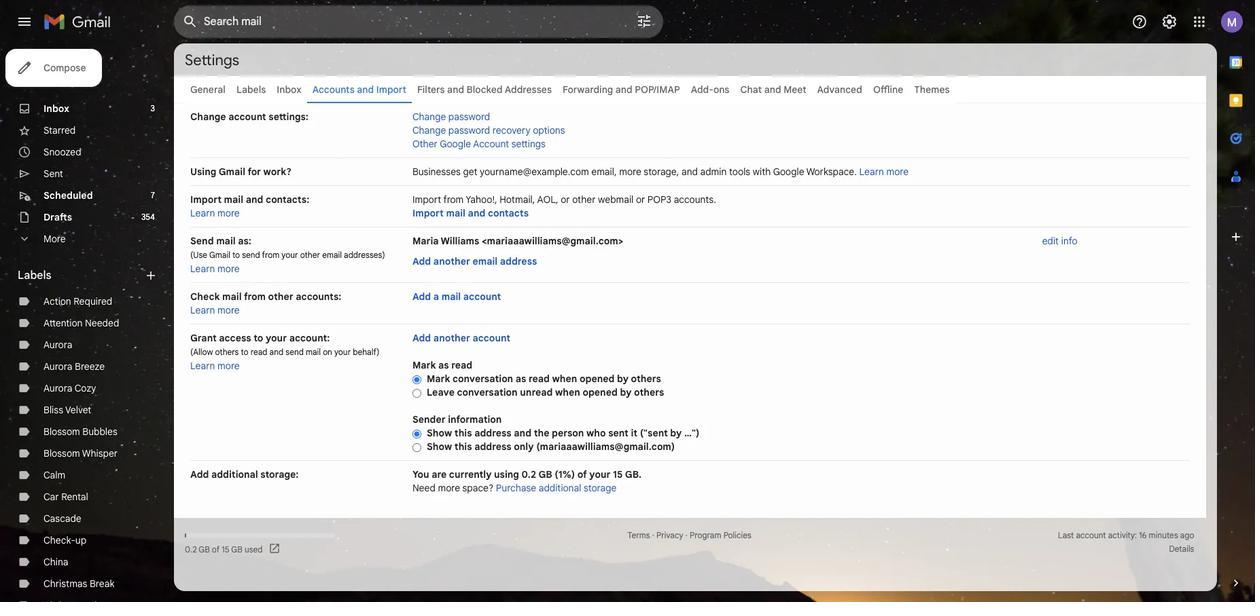 Task type: vqa. For each thing, say whether or not it's contained in the screenshot.
4th the '(no' from the bottom of the "Main Content" containing Any time
no



Task type: locate. For each thing, give the bounding box(es) containing it.
password
[[449, 111, 490, 123], [449, 124, 490, 137]]

account right the last
[[1076, 531, 1106, 541]]

account
[[228, 111, 266, 123], [463, 291, 501, 303], [473, 332, 510, 345], [1076, 531, 1106, 541]]

cascade
[[44, 513, 81, 525]]

learn down (use
[[190, 263, 215, 275]]

0 vertical spatial other
[[572, 194, 596, 206]]

0 vertical spatial show
[[427, 428, 452, 440]]

addresses)
[[344, 250, 385, 260]]

bliss velvet
[[44, 404, 91, 417]]

learn inside send mail as: (use gmail to send from your other email addresses) learn more
[[190, 263, 215, 275]]

tab list
[[1217, 44, 1255, 554]]

check mail from other accounts: learn more
[[190, 291, 342, 317]]

edit info link
[[1042, 235, 1078, 247]]

learn down (allow
[[190, 360, 215, 372]]

import
[[376, 84, 406, 96], [190, 194, 222, 206], [412, 194, 441, 206], [412, 207, 444, 220]]

gb
[[539, 469, 552, 481], [199, 545, 210, 555], [231, 545, 243, 555]]

0 vertical spatial inbox
[[277, 84, 302, 96]]

1 horizontal spatial read
[[451, 360, 473, 372]]

show right show this address only (mariaaawilliams@gmail.com) option
[[427, 441, 452, 453]]

action required
[[44, 296, 112, 308]]

learn more link down (use
[[190, 263, 240, 275]]

aurora cozy link
[[44, 383, 96, 395]]

1 vertical spatial others
[[631, 373, 661, 385]]

0 vertical spatial inbox link
[[277, 84, 302, 96]]

to down as:
[[232, 250, 240, 260]]

2 vertical spatial address
[[475, 441, 512, 453]]

1 horizontal spatial google
[[773, 166, 805, 178]]

mark up mark conversation as read when opened by others radio
[[412, 360, 436, 372]]

add additional storage:
[[190, 469, 299, 481]]

footer
[[174, 529, 1206, 557]]

additional down "(1%)"
[[539, 483, 581, 495]]

1 horizontal spatial labels
[[236, 84, 266, 96]]

main menu image
[[16, 14, 33, 30]]

<mariaaawilliams@gmail.com>
[[482, 235, 624, 247]]

send down account:
[[286, 347, 304, 358]]

mail inside check mail from other accounts: learn more
[[222, 291, 242, 303]]

mail right a
[[442, 291, 461, 303]]

of inside you are currently using 0.2 gb (1%) of your 15 gb. need more space? purchase additional storage
[[578, 469, 587, 481]]

and inside grant access to your account: (allow others to read and send mail on your behalf) learn more
[[270, 347, 284, 358]]

1 vertical spatial 15
[[222, 545, 229, 555]]

0 horizontal spatial inbox link
[[44, 103, 69, 115]]

1 horizontal spatial inbox link
[[277, 84, 302, 96]]

terms
[[628, 531, 650, 541]]

more inside import mail and contacts: learn more
[[218, 207, 240, 220]]

15
[[613, 469, 623, 481], [222, 545, 229, 555]]

gmail right (use
[[209, 250, 230, 260]]

0 vertical spatial others
[[215, 347, 239, 358]]

meet
[[784, 84, 807, 96]]

0 vertical spatial this
[[455, 428, 472, 440]]

gmail image
[[44, 8, 118, 35]]

mark
[[412, 360, 436, 372], [427, 373, 450, 385]]

· right terms link
[[652, 531, 654, 541]]

0 horizontal spatial inbox
[[44, 103, 69, 115]]

0 vertical spatial when
[[552, 373, 577, 385]]

velvet
[[65, 404, 91, 417]]

inbox up settings:
[[277, 84, 302, 96]]

0 horizontal spatial as
[[438, 360, 449, 372]]

work?
[[263, 166, 292, 178]]

3
[[151, 103, 155, 114]]

snoozed
[[44, 146, 81, 158]]

labels inside navigation
[[18, 269, 51, 283]]

0 vertical spatial password
[[449, 111, 490, 123]]

1 horizontal spatial of
[[578, 469, 587, 481]]

learn inside import mail and contacts: learn more
[[190, 207, 215, 220]]

blossom down bliss velvet link
[[44, 426, 80, 438]]

to
[[232, 250, 240, 260], [254, 332, 263, 345], [241, 347, 249, 358]]

other
[[572, 194, 596, 206], [300, 250, 320, 260], [268, 291, 293, 303]]

Show this address only (mariaaawilliams@gmail.com) radio
[[412, 443, 421, 453]]

as up unread
[[516, 373, 526, 385]]

1 horizontal spatial or
[[636, 194, 645, 206]]

gmail inside send mail as: (use gmail to send from your other email addresses) learn more
[[209, 250, 230, 260]]

another up mark as read
[[434, 332, 470, 345]]

break
[[90, 578, 114, 591]]

for
[[248, 166, 261, 178]]

0 vertical spatial labels
[[236, 84, 266, 96]]

learn more link up send
[[190, 207, 240, 220]]

inbox up starred
[[44, 103, 69, 115]]

password up "change password recovery options" link
[[449, 111, 490, 123]]

and left pop/imap
[[616, 84, 633, 96]]

when down mark conversation as read when opened by others
[[555, 387, 580, 399]]

opened up leave conversation unread when opened by others
[[580, 373, 615, 385]]

car rental
[[44, 491, 88, 504]]

conversation for unread
[[457, 387, 518, 399]]

advanced link
[[817, 84, 862, 96]]

gmail left for at the top left of the page
[[219, 166, 245, 178]]

1 vertical spatial other
[[300, 250, 320, 260]]

to inside send mail as: (use gmail to send from your other email addresses) learn more
[[232, 250, 240, 260]]

aurora for aurora cozy
[[44, 383, 72, 395]]

0 horizontal spatial 15
[[222, 545, 229, 555]]

mail down using gmail for work?
[[224, 194, 243, 206]]

0 horizontal spatial to
[[232, 250, 240, 260]]

from inside send mail as: (use gmail to send from your other email addresses) learn more
[[262, 250, 280, 260]]

required
[[74, 296, 112, 308]]

cascade link
[[44, 513, 81, 525]]

attention needed
[[44, 317, 119, 330]]

1 horizontal spatial other
[[300, 250, 320, 260]]

mail left on
[[306, 347, 321, 358]]

and inside "import from yahoo!, hotmail, aol, or other webmail or pop3 accounts. import mail and contacts"
[[468, 207, 486, 220]]

of
[[578, 469, 587, 481], [212, 545, 220, 555]]

0.2 left used
[[185, 545, 197, 555]]

change down filters
[[412, 111, 446, 123]]

and right accounts
[[357, 84, 374, 96]]

from up check mail from other accounts: learn more
[[262, 250, 280, 260]]

1 horizontal spatial to
[[241, 347, 249, 358]]

show for show this address only (mariaaawilliams@gmail.com)
[[427, 441, 452, 453]]

0 vertical spatial send
[[242, 250, 260, 260]]

0 vertical spatial address
[[500, 256, 537, 268]]

1 vertical spatial gmail
[[209, 250, 230, 260]]

when up leave conversation unread when opened by others
[[552, 373, 577, 385]]

1 vertical spatial mark
[[427, 373, 450, 385]]

minutes
[[1149, 531, 1178, 541]]

address down maria williams <mariaaawilliams@gmail.com>
[[500, 256, 537, 268]]

inbox inside labels navigation
[[44, 103, 69, 115]]

more right "workspace."
[[887, 166, 909, 178]]

import down using
[[190, 194, 222, 206]]

by
[[617, 373, 629, 385], [620, 387, 632, 399], [670, 428, 682, 440]]

1 vertical spatial blossom
[[44, 448, 80, 460]]

others for (allow
[[215, 347, 239, 358]]

2 vertical spatial other
[[268, 291, 293, 303]]

more inside send mail as: (use gmail to send from your other email addresses) learn more
[[218, 263, 240, 275]]

None search field
[[174, 5, 663, 38]]

2 show from the top
[[427, 441, 452, 453]]

0 horizontal spatial 0.2
[[185, 545, 197, 555]]

1 another from the top
[[434, 256, 470, 268]]

your left account:
[[266, 332, 287, 345]]

google inside change password change password recovery options other google account settings
[[440, 138, 471, 150]]

1 vertical spatial labels
[[18, 269, 51, 283]]

starred
[[44, 124, 76, 137]]

leave
[[427, 387, 455, 399]]

1 this from the top
[[455, 428, 472, 440]]

more up as:
[[218, 207, 240, 220]]

from inside "import from yahoo!, hotmail, aol, or other webmail or pop3 accounts. import mail and contacts"
[[443, 194, 464, 206]]

0 horizontal spatial ·
[[652, 531, 654, 541]]

1 horizontal spatial additional
[[539, 483, 581, 495]]

0 vertical spatial to
[[232, 250, 240, 260]]

read down access
[[251, 347, 267, 358]]

1 vertical spatial inbox link
[[44, 103, 69, 115]]

email left 'addresses)'
[[322, 250, 342, 260]]

other left the 'webmail'
[[572, 194, 596, 206]]

inbox link up starred
[[44, 103, 69, 115]]

2 vertical spatial from
[[244, 291, 266, 303]]

read up unread
[[529, 373, 550, 385]]

1 vertical spatial additional
[[539, 483, 581, 495]]

1 vertical spatial conversation
[[457, 387, 518, 399]]

0 vertical spatial another
[[434, 256, 470, 268]]

1 vertical spatial when
[[555, 387, 580, 399]]

Mark conversation as read when opened by others radio
[[412, 375, 421, 385]]

general
[[190, 84, 226, 96]]

account
[[473, 138, 509, 150]]

address left only on the left of page
[[475, 441, 512, 453]]

calm
[[44, 470, 65, 482]]

1 vertical spatial of
[[212, 545, 220, 555]]

or left pop3
[[636, 194, 645, 206]]

as up leave
[[438, 360, 449, 372]]

1 password from the top
[[449, 111, 490, 123]]

aurora breeze link
[[44, 361, 105, 373]]

0 vertical spatial 0.2
[[522, 469, 536, 481]]

Show this address and the person who sent it ("sent by …") radio
[[412, 429, 421, 440]]

learn down check
[[190, 305, 215, 317]]

0 vertical spatial blossom
[[44, 426, 80, 438]]

0 horizontal spatial or
[[561, 194, 570, 206]]

your inside send mail as: (use gmail to send from your other email addresses) learn more
[[282, 250, 298, 260]]

or right aol,
[[561, 194, 570, 206]]

your up 'storage'
[[590, 469, 611, 481]]

aurora up bliss
[[44, 383, 72, 395]]

learn more link right "workspace."
[[859, 166, 909, 178]]

1 vertical spatial as
[[516, 373, 526, 385]]

1 horizontal spatial inbox
[[277, 84, 302, 96]]

additional
[[211, 469, 258, 481], [539, 483, 581, 495]]

15 inside you are currently using 0.2 gb (1%) of your 15 gb. need more space? purchase additional storage
[[613, 469, 623, 481]]

1 vertical spatial by
[[620, 387, 632, 399]]

another down williams on the left of page
[[434, 256, 470, 268]]

0 horizontal spatial additional
[[211, 469, 258, 481]]

address for only
[[475, 441, 512, 453]]

1 vertical spatial read
[[451, 360, 473, 372]]

labels up change account settings:
[[236, 84, 266, 96]]

0 horizontal spatial labels
[[18, 269, 51, 283]]

1 horizontal spatial ·
[[686, 531, 688, 541]]

2 horizontal spatial to
[[254, 332, 263, 345]]

Leave conversation unread when opened by others radio
[[412, 389, 421, 399]]

mail up williams on the left of page
[[446, 207, 466, 220]]

webmail
[[598, 194, 634, 206]]

are
[[432, 469, 447, 481]]

hotmail,
[[500, 194, 535, 206]]

(use
[[190, 250, 207, 260]]

change down the "general"
[[190, 111, 226, 123]]

2 · from the left
[[686, 531, 688, 541]]

0 vertical spatial of
[[578, 469, 587, 481]]

0 vertical spatial from
[[443, 194, 464, 206]]

2 vertical spatial by
[[670, 428, 682, 440]]

businesses get yourname@example.com email, more storage, and admin tools with google workspace. learn more
[[412, 166, 909, 178]]

1 vertical spatial password
[[449, 124, 490, 137]]

additional left storage:
[[211, 469, 258, 481]]

used
[[245, 545, 263, 555]]

information
[[448, 414, 502, 426]]

add for add a mail account
[[412, 291, 431, 303]]

2 this from the top
[[455, 441, 472, 453]]

1 vertical spatial another
[[434, 332, 470, 345]]

of left used
[[212, 545, 220, 555]]

and right the chat
[[764, 84, 781, 96]]

and
[[357, 84, 374, 96], [447, 84, 464, 96], [616, 84, 633, 96], [764, 84, 781, 96], [682, 166, 698, 178], [246, 194, 263, 206], [468, 207, 486, 220], [270, 347, 284, 358], [514, 428, 532, 440]]

more
[[619, 166, 642, 178], [887, 166, 909, 178], [218, 207, 240, 220], [218, 263, 240, 275], [218, 305, 240, 317], [218, 360, 240, 372], [438, 483, 460, 495]]

0 vertical spatial google
[[440, 138, 471, 150]]

add for add another account
[[412, 332, 431, 345]]

themes
[[914, 84, 950, 96]]

your up accounts:
[[282, 250, 298, 260]]

learn up send
[[190, 207, 215, 220]]

another for email
[[434, 256, 470, 268]]

1 vertical spatial 0.2
[[185, 545, 197, 555]]

1 aurora from the top
[[44, 339, 72, 351]]

mail right check
[[222, 291, 242, 303]]

general link
[[190, 84, 226, 96]]

2 horizontal spatial read
[[529, 373, 550, 385]]

more down check
[[218, 305, 240, 317]]

opened up who
[[583, 387, 618, 399]]

check-
[[44, 535, 75, 547]]

others inside grant access to your account: (allow others to read and send mail on your behalf) learn more
[[215, 347, 239, 358]]

terms · privacy · program policies
[[628, 531, 752, 541]]

show down sender
[[427, 428, 452, 440]]

email down williams on the left of page
[[473, 256, 498, 268]]

details
[[1169, 544, 1195, 555]]

other inside "import from yahoo!, hotmail, aol, or other webmail or pop3 accounts. import mail and contacts"
[[572, 194, 596, 206]]

details link
[[1169, 544, 1195, 555]]

from up import mail and contacts link
[[443, 194, 464, 206]]

· right privacy link
[[686, 531, 688, 541]]

change for change password change password recovery options other google account settings
[[412, 111, 446, 123]]

add for add additional storage:
[[190, 469, 209, 481]]

christmas break link
[[44, 578, 114, 591]]

2 vertical spatial aurora
[[44, 383, 72, 395]]

more right 'email,'
[[619, 166, 642, 178]]

add
[[412, 256, 431, 268], [412, 291, 431, 303], [412, 332, 431, 345], [190, 469, 209, 481]]

1 vertical spatial from
[[262, 250, 280, 260]]

account down add another email address link
[[463, 291, 501, 303]]

to right access
[[254, 332, 263, 345]]

learn more link down check
[[190, 305, 240, 317]]

0.2 up the purchase
[[522, 469, 536, 481]]

and down yahoo!,
[[468, 207, 486, 220]]

learn inside check mail from other accounts: learn more
[[190, 305, 215, 317]]

themes link
[[914, 84, 950, 96]]

2 vertical spatial others
[[634, 387, 664, 399]]

to down access
[[241, 347, 249, 358]]

0 vertical spatial conversation
[[453, 373, 513, 385]]

1 vertical spatial address
[[475, 428, 512, 440]]

google down change password link
[[440, 138, 471, 150]]

1 horizontal spatial send
[[286, 347, 304, 358]]

add a mail account link
[[412, 291, 501, 303]]

password up other google account settings link
[[449, 124, 490, 137]]

0 horizontal spatial google
[[440, 138, 471, 150]]

contacts:
[[266, 194, 309, 206]]

action
[[44, 296, 71, 308]]

email,
[[592, 166, 617, 178]]

1 show from the top
[[427, 428, 452, 440]]

other left accounts:
[[268, 291, 293, 303]]

1 vertical spatial this
[[455, 441, 472, 453]]

more down are
[[438, 483, 460, 495]]

of right "(1%)"
[[578, 469, 587, 481]]

from up access
[[244, 291, 266, 303]]

send down as:
[[242, 250, 260, 260]]

more down access
[[218, 360, 240, 372]]

additional inside you are currently using 0.2 gb (1%) of your 15 gb. need more space? purchase additional storage
[[539, 483, 581, 495]]

1 vertical spatial to
[[254, 332, 263, 345]]

change for change account settings:
[[190, 111, 226, 123]]

who
[[587, 428, 606, 440]]

and down check mail from other accounts: learn more
[[270, 347, 284, 358]]

using
[[190, 166, 216, 178]]

1 vertical spatial send
[[286, 347, 304, 358]]

2 horizontal spatial other
[[572, 194, 596, 206]]

0 vertical spatial as
[[438, 360, 449, 372]]

your right on
[[334, 347, 351, 358]]

other inside check mail from other accounts: learn more
[[268, 291, 293, 303]]

filters and blocked addresses link
[[417, 84, 552, 96]]

settings
[[512, 138, 546, 150]]

2 aurora from the top
[[44, 361, 72, 373]]

mail inside grant access to your account: (allow others to read and send mail on your behalf) learn more
[[306, 347, 321, 358]]

inbox link up settings:
[[277, 84, 302, 96]]

0 horizontal spatial read
[[251, 347, 267, 358]]

0 horizontal spatial email
[[322, 250, 342, 260]]

3 aurora from the top
[[44, 383, 72, 395]]

more down as:
[[218, 263, 240, 275]]

aurora
[[44, 339, 72, 351], [44, 361, 72, 373], [44, 383, 72, 395]]

2 vertical spatial read
[[529, 373, 550, 385]]

1 horizontal spatial 15
[[613, 469, 623, 481]]

mark up leave
[[427, 373, 450, 385]]

mail
[[224, 194, 243, 206], [446, 207, 466, 220], [216, 235, 236, 247], [222, 291, 242, 303], [442, 291, 461, 303], [306, 347, 321, 358]]

aurora down aurora link
[[44, 361, 72, 373]]

blossom whisper link
[[44, 448, 118, 460]]

1 vertical spatial inbox
[[44, 103, 69, 115]]

breeze
[[75, 361, 105, 373]]

2 blossom from the top
[[44, 448, 80, 460]]

2 horizontal spatial gb
[[539, 469, 552, 481]]

0 horizontal spatial of
[[212, 545, 220, 555]]

google right with
[[773, 166, 805, 178]]

labels navigation
[[0, 44, 174, 603]]

1 horizontal spatial 0.2
[[522, 469, 536, 481]]

and down for at the top left of the page
[[246, 194, 263, 206]]

0 vertical spatial aurora
[[44, 339, 72, 351]]

maria williams <mariaaawilliams@gmail.com>
[[412, 235, 624, 247]]

1 blossom from the top
[[44, 426, 80, 438]]

using
[[494, 469, 519, 481]]

read down 'add another account' link at bottom
[[451, 360, 473, 372]]

aurora breeze
[[44, 361, 105, 373]]

0 horizontal spatial other
[[268, 291, 293, 303]]

read
[[251, 347, 267, 358], [451, 360, 473, 372], [529, 373, 550, 385]]

other up accounts:
[[300, 250, 320, 260]]

0.2
[[522, 469, 536, 481], [185, 545, 197, 555]]

0 vertical spatial 15
[[613, 469, 623, 481]]

last
[[1058, 531, 1074, 541]]

1 vertical spatial aurora
[[44, 361, 72, 373]]

it
[[631, 428, 638, 440]]

2 another from the top
[[434, 332, 470, 345]]

address down information
[[475, 428, 512, 440]]

blossom up calm link
[[44, 448, 80, 460]]

0 horizontal spatial send
[[242, 250, 260, 260]]

labels heading
[[18, 269, 144, 283]]

aurora for aurora breeze
[[44, 361, 72, 373]]

0 vertical spatial read
[[251, 347, 267, 358]]

email inside send mail as: (use gmail to send from your other email addresses) learn more
[[322, 250, 342, 260]]

0.2 inside footer
[[185, 545, 197, 555]]



Task type: describe. For each thing, give the bounding box(es) containing it.
add another email address
[[412, 256, 537, 268]]

1 horizontal spatial gb
[[231, 545, 243, 555]]

learn more link down (allow
[[190, 360, 240, 372]]

learn right "workspace."
[[859, 166, 884, 178]]

Search mail text field
[[204, 15, 598, 29]]

cozy
[[75, 383, 96, 395]]

mark conversation as read when opened by others
[[427, 373, 661, 385]]

15 inside footer
[[222, 545, 229, 555]]

bliss velvet link
[[44, 404, 91, 417]]

others for by
[[634, 387, 664, 399]]

from inside check mail from other accounts: learn more
[[244, 291, 266, 303]]

yahoo!,
[[466, 194, 497, 206]]

and left "admin"
[[682, 166, 698, 178]]

(allow
[[190, 347, 213, 358]]

aurora for aurora link
[[44, 339, 72, 351]]

options
[[533, 124, 565, 137]]

forwarding and pop/imap link
[[563, 84, 680, 96]]

using gmail for work?
[[190, 166, 292, 178]]

blossom for blossom bubbles
[[44, 426, 80, 438]]

mark for mark as read
[[412, 360, 436, 372]]

learn inside grant access to your account: (allow others to read and send mail on your behalf) learn more
[[190, 360, 215, 372]]

contacts
[[488, 207, 529, 220]]

edit info
[[1042, 235, 1078, 247]]

policies
[[724, 531, 752, 541]]

privacy
[[657, 531, 684, 541]]

storage,
[[644, 166, 679, 178]]

mark as read
[[412, 360, 473, 372]]

account down add a mail account link
[[473, 332, 510, 345]]

other inside send mail as: (use gmail to send from your other email addresses) learn more
[[300, 250, 320, 260]]

…")
[[684, 428, 700, 440]]

your inside you are currently using 0.2 gb (1%) of your 15 gb. need more space? purchase additional storage
[[590, 469, 611, 481]]

add-ons link
[[691, 84, 730, 96]]

addresses
[[505, 84, 552, 96]]

gb.
[[625, 469, 642, 481]]

(1%)
[[555, 469, 575, 481]]

and right filters
[[447, 84, 464, 96]]

0 vertical spatial gmail
[[219, 166, 245, 178]]

attention needed link
[[44, 317, 119, 330]]

program
[[690, 531, 722, 541]]

get
[[463, 166, 477, 178]]

mail inside import mail and contacts: learn more
[[224, 194, 243, 206]]

other google account settings link
[[412, 138, 546, 150]]

this for show this address only (mariaaawilliams@gmail.com)
[[455, 441, 472, 453]]

forwarding
[[563, 84, 613, 96]]

aurora cozy
[[44, 383, 96, 395]]

learn more link for import mail and contacts: learn more
[[190, 207, 240, 220]]

with
[[753, 166, 771, 178]]

china
[[44, 557, 68, 569]]

import mail and contacts link
[[412, 207, 529, 220]]

chat and meet
[[740, 84, 807, 96]]

more inside you are currently using 0.2 gb (1%) of your 15 gb. need more space? purchase additional storage
[[438, 483, 460, 495]]

aol,
[[537, 194, 558, 206]]

change password link
[[412, 111, 490, 123]]

attention
[[44, 317, 83, 330]]

7
[[151, 190, 155, 201]]

import left filters
[[376, 84, 406, 96]]

mark for mark conversation as read when opened by others
[[427, 373, 450, 385]]

check-up link
[[44, 535, 86, 547]]

settings image
[[1162, 14, 1178, 30]]

pop3
[[648, 194, 672, 206]]

ago
[[1181, 531, 1195, 541]]

add another email address link
[[412, 256, 537, 268]]

bliss
[[44, 404, 63, 417]]

a
[[434, 291, 439, 303]]

compose
[[44, 62, 86, 74]]

drafts link
[[44, 211, 72, 224]]

and inside import mail and contacts: learn more
[[246, 194, 263, 206]]

16
[[1139, 531, 1147, 541]]

calm link
[[44, 470, 65, 482]]

bubbles
[[82, 426, 117, 438]]

import inside import mail and contacts: learn more
[[190, 194, 222, 206]]

1 · from the left
[[652, 531, 654, 541]]

footer containing terms
[[174, 529, 1206, 557]]

the
[[534, 428, 550, 440]]

add-
[[691, 84, 714, 96]]

program policies link
[[690, 531, 752, 541]]

add for add another email address
[[412, 256, 431, 268]]

car
[[44, 491, 59, 504]]

edit
[[1042, 235, 1059, 247]]

send inside send mail as: (use gmail to send from your other email addresses) learn more
[[242, 250, 260, 260]]

import mail and contacts: learn more
[[190, 194, 309, 220]]

learn more link for check mail from other accounts: learn more
[[190, 305, 240, 317]]

accounts and import link
[[312, 84, 406, 96]]

storage
[[584, 483, 617, 495]]

activity:
[[1108, 531, 1137, 541]]

change up other
[[412, 124, 446, 137]]

import down businesses
[[412, 194, 441, 206]]

account inside 'last account activity: 16 minutes ago details'
[[1076, 531, 1106, 541]]

import up maria
[[412, 207, 444, 220]]

this for show this address and the person who sent it ("sent by …")
[[455, 428, 472, 440]]

only
[[514, 441, 534, 453]]

address for and
[[475, 428, 512, 440]]

1 vertical spatial opened
[[583, 387, 618, 399]]

labels for labels heading
[[18, 269, 51, 283]]

0 horizontal spatial gb
[[199, 545, 210, 555]]

mail inside send mail as: (use gmail to send from your other email addresses) learn more
[[216, 235, 236, 247]]

account down labels link
[[228, 111, 266, 123]]

last account activity: 16 minutes ago details
[[1058, 531, 1195, 555]]

2 or from the left
[[636, 194, 645, 206]]

grant access to your account: (allow others to read and send mail on your behalf) learn more
[[190, 332, 380, 372]]

support image
[[1132, 14, 1148, 30]]

import from yahoo!, hotmail, aol, or other webmail or pop3 accounts. import mail and contacts
[[412, 194, 716, 220]]

sender information
[[412, 414, 502, 426]]

accounts.
[[674, 194, 716, 206]]

unread
[[520, 387, 553, 399]]

grant
[[190, 332, 217, 345]]

2 password from the top
[[449, 124, 490, 137]]

aurora link
[[44, 339, 72, 351]]

china link
[[44, 557, 68, 569]]

conversation for as
[[453, 373, 513, 385]]

blossom for blossom whisper
[[44, 448, 80, 460]]

1 horizontal spatial as
[[516, 373, 526, 385]]

currently
[[449, 469, 492, 481]]

read inside grant access to your account: (allow others to read and send mail on your behalf) learn more
[[251, 347, 267, 358]]

show this address only (mariaaawilliams@gmail.com)
[[427, 441, 675, 453]]

info
[[1061, 235, 1078, 247]]

send inside grant access to your account: (allow others to read and send mail on your behalf) learn more
[[286, 347, 304, 358]]

0.2 gb of 15 gb used
[[185, 545, 263, 555]]

tools
[[729, 166, 750, 178]]

learn more link for businesses get yourname@example.com email, more storage, and admin tools with google workspace. learn more
[[859, 166, 909, 178]]

maria
[[412, 235, 439, 247]]

1 vertical spatial google
[[773, 166, 805, 178]]

0.2 inside you are currently using 0.2 gb (1%) of your 15 gb. need more space? purchase additional storage
[[522, 469, 536, 481]]

1 or from the left
[[561, 194, 570, 206]]

0 vertical spatial opened
[[580, 373, 615, 385]]

of inside footer
[[212, 545, 220, 555]]

mail inside "import from yahoo!, hotmail, aol, or other webmail or pop3 accounts. import mail and contacts"
[[446, 207, 466, 220]]

more inside check mail from other accounts: learn more
[[218, 305, 240, 317]]

search mail image
[[178, 10, 203, 34]]

accounts
[[312, 84, 355, 96]]

yourname@example.com
[[480, 166, 589, 178]]

blocked
[[467, 84, 503, 96]]

0 vertical spatial additional
[[211, 469, 258, 481]]

account:
[[289, 332, 330, 345]]

person
[[552, 428, 584, 440]]

labels for labels link
[[236, 84, 266, 96]]

check
[[190, 291, 220, 303]]

follow link to manage storage image
[[268, 543, 282, 557]]

("sent
[[640, 428, 668, 440]]

rental
[[61, 491, 88, 504]]

change password change password recovery options other google account settings
[[412, 111, 565, 150]]

more inside grant access to your account: (allow others to read and send mail on your behalf) learn more
[[218, 360, 240, 372]]

2 vertical spatial to
[[241, 347, 249, 358]]

0 vertical spatial by
[[617, 373, 629, 385]]

accounts and import
[[312, 84, 406, 96]]

filters and blocked addresses
[[417, 84, 552, 96]]

show for show this address and the person who sent it ("sent by …")
[[427, 428, 452, 440]]

1 horizontal spatial email
[[473, 256, 498, 268]]

another for account
[[434, 332, 470, 345]]

purchase
[[496, 483, 536, 495]]

gb inside you are currently using 0.2 gb (1%) of your 15 gb. need more space? purchase additional storage
[[539, 469, 552, 481]]

sent
[[44, 168, 63, 180]]

and up only on the left of page
[[514, 428, 532, 440]]

workspace.
[[807, 166, 857, 178]]

advanced search options image
[[631, 7, 658, 35]]



